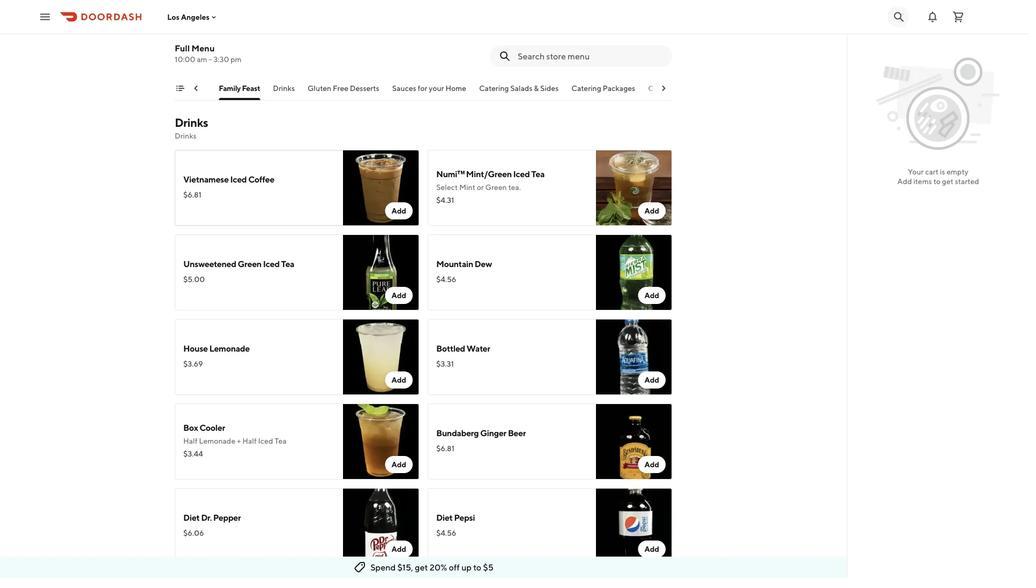 Task type: vqa. For each thing, say whether or not it's contained in the screenshot.


Task type: describe. For each thing, give the bounding box(es) containing it.
4.
[[208, 36, 214, 45]]

box for own
[[193, 84, 206, 93]]

$3.44
[[183, 450, 203, 459]]

numi™ mint/green iced tea image
[[596, 150, 672, 226]]

los
[[167, 12, 179, 21]]

free
[[333, 84, 348, 93]]

your cart is empty add items to get started
[[897, 167, 979, 186]]

cookies
[[436, 47, 464, 56]]

spend $15, get 20% off up to $5
[[370, 563, 494, 573]]

tamarind
[[532, 47, 564, 56]]

full menu 10:00 am - 3:30 pm
[[175, 43, 241, 64]]

add button for unsweetened green iced tea
[[385, 287, 413, 304]]

family for feast
[[219, 84, 241, 93]]

includes:
[[215, 36, 246, 45]]

add button for mountain dew
[[638, 287, 666, 304]]

scroll menu navigation right image
[[659, 84, 668, 93]]

$3.69
[[183, 360, 203, 369]]

add button for bottled water
[[638, 372, 666, 389]]

family style meal serves 4. includes:  protein, base, shallots, herbs and lime.  with choice of two sauces $82.44
[[183, 22, 325, 69]]

drinks for drinks
[[273, 84, 295, 93]]

protein,
[[248, 36, 274, 45]]

$82.44
[[183, 60, 207, 69]]

dew
[[475, 259, 492, 269]]

salads
[[510, 84, 532, 93]]

sauces
[[392, 84, 416, 93]]

bundaberg ginger beer image
[[596, 404, 672, 480]]

create
[[133, 84, 156, 93]]

family style meal image
[[343, 9, 419, 85]]

0 items, open order cart image
[[952, 10, 965, 23]]

20%
[[430, 563, 447, 573]]

drinks button
[[273, 83, 295, 100]]

two
[[287, 47, 300, 56]]

menu
[[192, 43, 215, 53]]

add for diet pepsi
[[644, 545, 659, 554]]

$4.56 for mountain
[[436, 275, 456, 284]]

of inside 1 family big box + 2 rolls feeds 4-6 shrimp or tofu rolls  with 6 cookies  includes a bottle of tamarind vinaigrette and sriracha
[[524, 47, 531, 56]]

catering salads & sides button
[[479, 83, 559, 100]]

started
[[955, 177, 979, 186]]

catering packages
[[571, 84, 635, 93]]

bottled
[[436, 344, 465, 354]]

feeds
[[436, 36, 457, 45]]

create your own box
[[133, 84, 206, 93]]

drinks inside drinks drinks
[[175, 132, 197, 140]]

meal
[[230, 22, 249, 32]]

ginger
[[480, 428, 506, 439]]

diet pepsi
[[436, 513, 475, 523]]

or inside numi™ mint/green iced tea select mint or green tea. $4.31
[[477, 183, 484, 192]]

sauces for your home
[[392, 84, 466, 93]]

1 6 from the left
[[466, 36, 471, 45]]

rolls
[[510, 22, 528, 32]]

box cooler image
[[343, 404, 419, 480]]

style
[[210, 22, 229, 32]]

box cooler half lemonade + half iced tea $3.44
[[183, 423, 287, 459]]

3:30
[[213, 55, 229, 64]]

catering salads & sides
[[479, 84, 559, 93]]

vietnamese iced coffee
[[183, 174, 274, 185]]

your inside button
[[157, 84, 173, 93]]

tea inside box cooler half lemonade + half iced tea $3.44
[[275, 437, 287, 446]]

big
[[467, 22, 480, 32]]

$3.31
[[436, 360, 454, 369]]

tea for numi™ mint/green iced tea select mint or green tea. $4.31
[[531, 169, 545, 179]]

create your own box button
[[133, 83, 206, 100]]

serves
[[183, 36, 206, 45]]

family inside 1 family big box + 2 rolls feeds 4-6 shrimp or tofu rolls  with 6 cookies  includes a bottle of tamarind vinaigrette and sriracha
[[441, 22, 466, 32]]

lemonade inside box cooler half lemonade + half iced tea $3.44
[[199, 437, 235, 446]]

vietnamese
[[183, 174, 229, 185]]

catering beverages button
[[648, 83, 715, 100]]

spend
[[370, 563, 396, 573]]

diet pepsi image
[[596, 489, 672, 565]]

scroll menu navigation left image
[[192, 84, 200, 93]]

sriracha
[[491, 58, 518, 66]]

cart
[[925, 167, 938, 176]]

dr.
[[201, 513, 212, 523]]

&
[[534, 84, 539, 93]]

add for unsweetened green iced tea
[[391, 291, 406, 300]]

box inside box cooler half lemonade + half iced tea $3.44
[[183, 423, 198, 433]]

los angeles button
[[167, 12, 218, 21]]

numi™ mint/green iced tea select mint or green tea. $4.31
[[436, 169, 545, 205]]

select
[[436, 183, 458, 192]]

to for items
[[933, 177, 940, 186]]

0 horizontal spatial get
[[415, 563, 428, 573]]

pepper
[[213, 513, 241, 523]]

base,
[[275, 36, 293, 45]]

home
[[445, 84, 466, 93]]

add button for vietnamese iced coffee
[[385, 203, 413, 220]]

box for big
[[482, 22, 496, 32]]

pepsi
[[454, 513, 475, 523]]

add for bundaberg ginger beer
[[644, 461, 659, 469]]

rolls
[[523, 36, 538, 45]]

gluten free desserts button
[[308, 83, 379, 100]]

bundaberg ginger beer
[[436, 428, 526, 439]]

diet dr. pepper image
[[343, 489, 419, 565]]

10:00
[[175, 55, 195, 64]]

$15,
[[397, 563, 413, 573]]

2 6 from the left
[[558, 36, 562, 45]]

house lemonade
[[183, 344, 250, 354]]

empty
[[947, 167, 968, 176]]

sauces for your home button
[[392, 83, 466, 100]]

mint/green
[[466, 169, 512, 179]]

numi™
[[436, 169, 465, 179]]

and inside family style meal serves 4. includes:  protein, base, shallots, herbs and lime.  with choice of two sauces $82.44
[[204, 47, 217, 56]]



Task type: locate. For each thing, give the bounding box(es) containing it.
your
[[157, 84, 173, 93], [908, 167, 924, 176]]

0 vertical spatial $6.81
[[183, 191, 201, 199]]

add for diet dr. pepper
[[391, 545, 406, 554]]

and inside 1 family big box + 2 rolls feeds 4-6 shrimp or tofu rolls  with 6 cookies  includes a bottle of tamarind vinaigrette and sriracha
[[476, 58, 489, 66]]

box inside 1 family big box + 2 rolls feeds 4-6 shrimp or tofu rolls  with 6 cookies  includes a bottle of tamarind vinaigrette and sriracha
[[482, 22, 496, 32]]

1 $4.56 from the top
[[436, 275, 456, 284]]

1 horizontal spatial or
[[498, 36, 505, 45]]

box inside button
[[193, 84, 206, 93]]

is
[[940, 167, 945, 176]]

beverages
[[679, 84, 715, 93]]

with up tamarind
[[539, 36, 556, 45]]

sauces
[[302, 47, 325, 56]]

0 vertical spatial get
[[942, 177, 953, 186]]

angeles
[[181, 12, 209, 21]]

1 horizontal spatial green
[[485, 183, 507, 192]]

+ for box
[[498, 22, 502, 32]]

1 horizontal spatial 6
[[558, 36, 562, 45]]

$5
[[483, 563, 494, 573]]

0 horizontal spatial with
[[236, 47, 253, 56]]

1 vertical spatial get
[[415, 563, 428, 573]]

1 vertical spatial $6.81
[[436, 445, 454, 453]]

unsweetened green iced tea image
[[343, 235, 419, 311]]

tea.
[[508, 183, 521, 192]]

2 diet from the left
[[436, 513, 453, 523]]

0 horizontal spatial your
[[157, 84, 173, 93]]

for
[[418, 84, 427, 93]]

desserts
[[350, 84, 379, 93]]

to down cart
[[933, 177, 940, 186]]

$6.81 down bundaberg
[[436, 445, 454, 453]]

0 horizontal spatial diet
[[183, 513, 200, 523]]

family left feast
[[219, 84, 241, 93]]

0 horizontal spatial $6.81
[[183, 191, 201, 199]]

add for house lemonade
[[391, 376, 406, 385]]

0 vertical spatial lemonade
[[209, 344, 250, 354]]

unsweetened green iced tea
[[183, 259, 294, 269]]

add for numi™ mint/green iced tea
[[644, 207, 659, 215]]

add
[[644, 65, 659, 74], [897, 177, 912, 186], [391, 207, 406, 215], [644, 207, 659, 215], [391, 291, 406, 300], [644, 291, 659, 300], [391, 376, 406, 385], [644, 376, 659, 385], [391, 461, 406, 469], [644, 461, 659, 469], [391, 545, 406, 554], [644, 545, 659, 554]]

3 catering from the left
[[648, 84, 678, 93]]

of inside family style meal serves 4. includes:  protein, base, shallots, herbs and lime.  with choice of two sauces $82.44
[[279, 47, 286, 56]]

add for box cooler
[[391, 461, 406, 469]]

diet for diet pepsi
[[436, 513, 453, 523]]

notification bell image
[[926, 10, 939, 23]]

shallots,
[[295, 36, 323, 45]]

with down includes:
[[236, 47, 253, 56]]

gluten
[[308, 84, 331, 93]]

1 horizontal spatial family
[[219, 84, 241, 93]]

bundaberg
[[436, 428, 479, 439]]

get down 'is'
[[942, 177, 953, 186]]

1 horizontal spatial diet
[[436, 513, 453, 523]]

or inside 1 family big box + 2 rolls feeds 4-6 shrimp or tofu rolls  with 6 cookies  includes a bottle of tamarind vinaigrette and sriracha
[[498, 36, 505, 45]]

get inside your cart is empty add items to get started
[[942, 177, 953, 186]]

with inside family style meal serves 4. includes:  protein, base, shallots, herbs and lime.  with choice of two sauces $82.44
[[236, 47, 253, 56]]

vietnamese iced coffee image
[[343, 150, 419, 226]]

1 vertical spatial or
[[477, 183, 484, 192]]

green down mint/green
[[485, 183, 507, 192]]

up
[[461, 563, 472, 573]]

add button for diet dr. pepper
[[385, 541, 413, 558]]

2 $4.56 from the top
[[436, 529, 456, 538]]

drinks drinks
[[175, 116, 208, 140]]

catering down item search search field
[[571, 84, 601, 93]]

of down rolls on the top of page
[[524, 47, 531, 56]]

catering for catering packages
[[571, 84, 601, 93]]

or right mint
[[477, 183, 484, 192]]

0 horizontal spatial to
[[473, 563, 481, 573]]

1 vertical spatial with
[[236, 47, 253, 56]]

4-
[[458, 36, 466, 45]]

0 horizontal spatial +
[[237, 437, 241, 446]]

catering inside button
[[571, 84, 601, 93]]

catering left salads
[[479, 84, 509, 93]]

1 family big box + 2 rolls image
[[596, 9, 672, 85]]

drinks
[[273, 84, 295, 93], [175, 116, 208, 130], [175, 132, 197, 140]]

0 horizontal spatial or
[[477, 183, 484, 192]]

1 vertical spatial to
[[473, 563, 481, 573]]

water
[[467, 344, 490, 354]]

1 vertical spatial drinks
[[175, 116, 208, 130]]

lemonade down cooler
[[199, 437, 235, 446]]

gluten free desserts
[[308, 84, 379, 93]]

0 vertical spatial +
[[498, 22, 502, 32]]

1 vertical spatial $4.56
[[436, 529, 456, 538]]

add inside your cart is empty add items to get started
[[897, 177, 912, 186]]

box right own
[[193, 84, 206, 93]]

0 vertical spatial drinks
[[273, 84, 295, 93]]

add button
[[638, 61, 666, 78], [385, 203, 413, 220], [638, 203, 666, 220], [385, 287, 413, 304], [638, 287, 666, 304], [385, 372, 413, 389], [638, 372, 666, 389], [385, 457, 413, 474], [638, 457, 666, 474], [385, 541, 413, 558], [638, 541, 666, 558]]

shrimp
[[473, 36, 497, 45]]

1 catering from the left
[[479, 84, 509, 93]]

2 of from the left
[[524, 47, 531, 56]]

family down angeles
[[183, 22, 208, 32]]

1 vertical spatial green
[[238, 259, 261, 269]]

of down base,
[[279, 47, 286, 56]]

0 horizontal spatial and
[[204, 47, 217, 56]]

drinks down create your own box button
[[175, 132, 197, 140]]

1 horizontal spatial and
[[476, 58, 489, 66]]

+ inside box cooler half lemonade + half iced tea $3.44
[[237, 437, 241, 446]]

add button for house lemonade
[[385, 372, 413, 389]]

catering for catering salads & sides
[[479, 84, 509, 93]]

drinks down scroll menu navigation left image
[[175, 116, 208, 130]]

your up items
[[908, 167, 924, 176]]

1 of from the left
[[279, 47, 286, 56]]

2 vertical spatial tea
[[275, 437, 287, 446]]

1 horizontal spatial get
[[942, 177, 953, 186]]

vinaigrette
[[436, 58, 475, 66]]

to for up
[[473, 563, 481, 573]]

coffee
[[248, 174, 274, 185]]

add button for diet pepsi
[[638, 541, 666, 558]]

tea inside numi™ mint/green iced tea select mint or green tea. $4.31
[[531, 169, 545, 179]]

house
[[183, 344, 208, 354]]

1 horizontal spatial half
[[242, 437, 257, 446]]

catering inside 'button'
[[479, 84, 509, 93]]

0 vertical spatial or
[[498, 36, 505, 45]]

family for style
[[183, 22, 208, 32]]

half
[[183, 437, 197, 446], [242, 437, 257, 446]]

6 down big
[[466, 36, 471, 45]]

2 horizontal spatial family
[[441, 22, 466, 32]]

1 diet from the left
[[183, 513, 200, 523]]

feast
[[242, 84, 260, 93]]

to right up
[[473, 563, 481, 573]]

beer
[[508, 428, 526, 439]]

6 up tamarind
[[558, 36, 562, 45]]

green
[[485, 183, 507, 192], [238, 259, 261, 269]]

own
[[175, 84, 191, 93]]

tea
[[531, 169, 545, 179], [281, 259, 294, 269], [275, 437, 287, 446]]

0 vertical spatial box
[[482, 22, 496, 32]]

1 half from the left
[[183, 437, 197, 446]]

bottle
[[501, 47, 522, 56]]

2 horizontal spatial catering
[[648, 84, 678, 93]]

iced inside numi™ mint/green iced tea select mint or green tea. $4.31
[[513, 169, 530, 179]]

0 vertical spatial tea
[[531, 169, 545, 179]]

herbs
[[183, 47, 202, 56]]

+ for lemonade
[[237, 437, 241, 446]]

1 vertical spatial your
[[908, 167, 924, 176]]

family feast
[[219, 84, 260, 93]]

+ inside 1 family big box + 2 rolls feeds 4-6 shrimp or tofu rolls  with 6 cookies  includes a bottle of tamarind vinaigrette and sriracha
[[498, 22, 502, 32]]

tea for unsweetened green iced tea
[[281, 259, 294, 269]]

0 vertical spatial your
[[157, 84, 173, 93]]

catering packages button
[[571, 83, 635, 100]]

of
[[279, 47, 286, 56], [524, 47, 531, 56]]

lemonade right house
[[209, 344, 250, 354]]

1 horizontal spatial your
[[908, 167, 924, 176]]

green inside numi™ mint/green iced tea select mint or green tea. $4.31
[[485, 183, 507, 192]]

add for vietnamese iced coffee
[[391, 207, 406, 215]]

mountain dew image
[[596, 235, 672, 311]]

0 horizontal spatial 6
[[466, 36, 471, 45]]

to inside your cart is empty add items to get started
[[933, 177, 940, 186]]

1 horizontal spatial of
[[524, 47, 531, 56]]

$6.81 down vietnamese
[[183, 191, 201, 199]]

drinks for drinks drinks
[[175, 116, 208, 130]]

box left cooler
[[183, 423, 198, 433]]

add button for bundaberg ginger beer
[[638, 457, 666, 474]]

$4.56
[[436, 275, 456, 284], [436, 529, 456, 538]]

1 horizontal spatial to
[[933, 177, 940, 186]]

$4.31
[[436, 196, 454, 205]]

iced inside box cooler half lemonade + half iced tea $3.44
[[258, 437, 273, 446]]

los angeles
[[167, 12, 209, 21]]

tofu
[[507, 36, 522, 45]]

box
[[482, 22, 496, 32], [193, 84, 206, 93], [183, 423, 198, 433]]

0 vertical spatial green
[[485, 183, 507, 192]]

a
[[496, 47, 500, 56]]

your left "show menu categories" icon
[[157, 84, 173, 93]]

box up shrimp
[[482, 22, 496, 32]]

open menu image
[[39, 10, 51, 23]]

$6.81 for vietnamese iced coffee
[[183, 191, 201, 199]]

catering left beverages
[[648, 84, 678, 93]]

2 vertical spatial box
[[183, 423, 198, 433]]

1 horizontal spatial with
[[539, 36, 556, 45]]

add for mountain dew
[[644, 291, 659, 300]]

and
[[204, 47, 217, 56], [476, 58, 489, 66]]

0 vertical spatial $4.56
[[436, 275, 456, 284]]

diet left pepsi
[[436, 513, 453, 523]]

0 horizontal spatial family
[[183, 22, 208, 32]]

1 vertical spatial tea
[[281, 259, 294, 269]]

bottled water
[[436, 344, 490, 354]]

family inside family style meal serves 4. includes:  protein, base, shallots, herbs and lime.  with choice of two sauces $82.44
[[183, 22, 208, 32]]

$4.56 down diet pepsi
[[436, 529, 456, 538]]

add for bottled water
[[644, 376, 659, 385]]

1 horizontal spatial $6.81
[[436, 445, 454, 453]]

2 catering from the left
[[571, 84, 601, 93]]

$4.56 for diet
[[436, 529, 456, 538]]

catering beverages
[[648, 84, 715, 93]]

catering inside button
[[648, 84, 678, 93]]

drinks right feast
[[273, 84, 295, 93]]

1 vertical spatial lemonade
[[199, 437, 235, 446]]

family
[[183, 22, 208, 32], [441, 22, 466, 32], [219, 84, 241, 93]]

-
[[209, 55, 212, 64]]

0 vertical spatial with
[[539, 36, 556, 45]]

2
[[504, 22, 508, 32]]

pm
[[231, 55, 241, 64]]

1 vertical spatial and
[[476, 58, 489, 66]]

get
[[942, 177, 953, 186], [415, 563, 428, 573]]

green right unsweetened
[[238, 259, 261, 269]]

items
[[913, 177, 932, 186]]

sides
[[540, 84, 559, 93]]

$4.56 down 'mountain' at the left of the page
[[436, 275, 456, 284]]

diet left the dr.
[[183, 513, 200, 523]]

2 vertical spatial drinks
[[175, 132, 197, 140]]

$6.81
[[183, 191, 201, 199], [436, 445, 454, 453]]

and down 4.
[[204, 47, 217, 56]]

family up the feeds
[[441, 22, 466, 32]]

with inside 1 family big box + 2 rolls feeds 4-6 shrimp or tofu rolls  with 6 cookies  includes a bottle of tamarind vinaigrette and sriracha
[[539, 36, 556, 45]]

show menu categories image
[[176, 84, 184, 93]]

your inside your cart is empty add items to get started
[[908, 167, 924, 176]]

2 half from the left
[[242, 437, 257, 446]]

1 family big box + 2 rolls feeds 4-6 shrimp or tofu rolls  with 6 cookies  includes a bottle of tamarind vinaigrette and sriracha
[[436, 22, 564, 66]]

Item Search search field
[[518, 50, 664, 62]]

cooler
[[199, 423, 225, 433]]

1 vertical spatial box
[[193, 84, 206, 93]]

mountain
[[436, 259, 473, 269]]

0 horizontal spatial of
[[279, 47, 286, 56]]

1
[[436, 22, 439, 32]]

get right $15,
[[415, 563, 428, 573]]

catering for catering beverages
[[648, 84, 678, 93]]

0 horizontal spatial catering
[[479, 84, 509, 93]]

0 vertical spatial to
[[933, 177, 940, 186]]

full
[[175, 43, 190, 53]]

house lemonade image
[[343, 319, 419, 396]]

bottled water image
[[596, 319, 672, 396]]

with
[[539, 36, 556, 45], [236, 47, 253, 56]]

diet dr. pepper
[[183, 513, 241, 523]]

and down the includes at top left
[[476, 58, 489, 66]]

mountain dew
[[436, 259, 492, 269]]

or up a
[[498, 36, 505, 45]]

1 vertical spatial +
[[237, 437, 241, 446]]

diet for diet dr. pepper
[[183, 513, 200, 523]]

+
[[498, 22, 502, 32], [237, 437, 241, 446]]

0 vertical spatial and
[[204, 47, 217, 56]]

includes
[[465, 47, 494, 56]]

$6.81 for bundaberg ginger beer
[[436, 445, 454, 453]]

your
[[429, 84, 444, 93]]

0 horizontal spatial half
[[183, 437, 197, 446]]

0 horizontal spatial green
[[238, 259, 261, 269]]

1 horizontal spatial catering
[[571, 84, 601, 93]]

1 horizontal spatial +
[[498, 22, 502, 32]]



